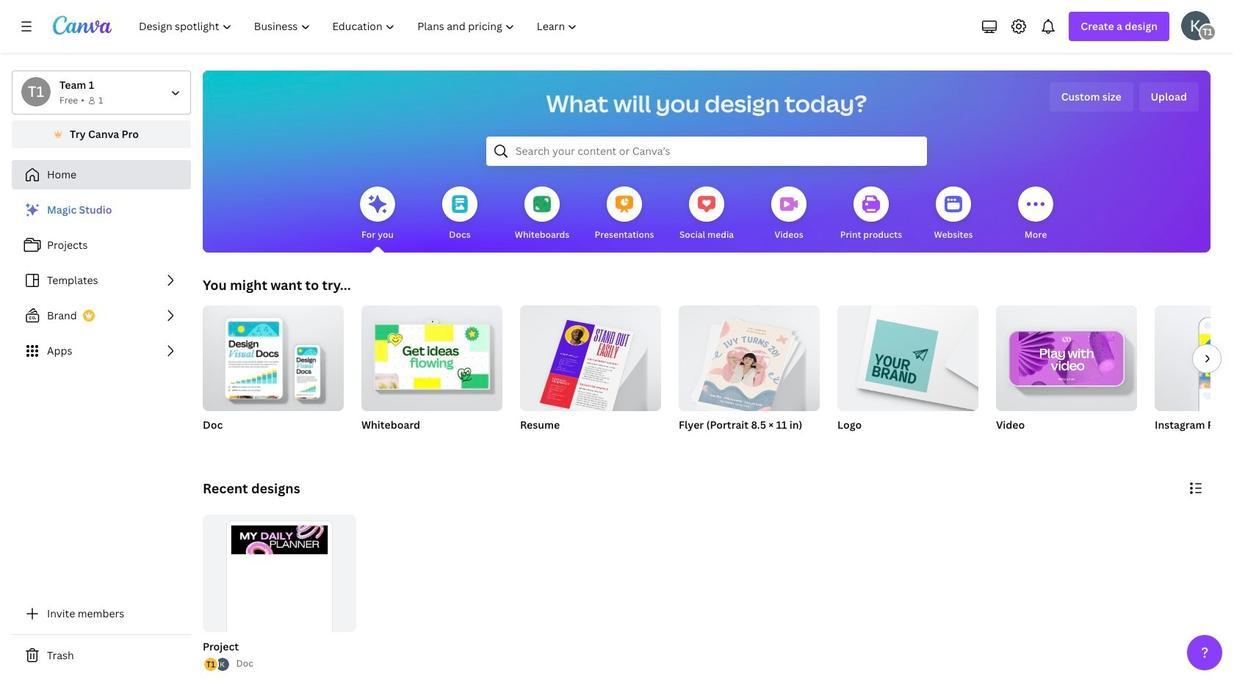 Task type: describe. For each thing, give the bounding box(es) containing it.
team 1 element inside switch to another team button
[[21, 77, 51, 107]]

kendall parks image
[[1181, 11, 1211, 40]]

top level navigation element
[[129, 12, 590, 41]]

Search search field
[[516, 137, 898, 165]]

0 vertical spatial team 1 image
[[1199, 24, 1217, 41]]

0 vertical spatial list
[[12, 195, 191, 366]]



Task type: vqa. For each thing, say whether or not it's contained in the screenshot.
designs
no



Task type: locate. For each thing, give the bounding box(es) containing it.
None search field
[[486, 137, 927, 166]]

Switch to another team button
[[12, 71, 191, 115]]

group
[[203, 300, 344, 451], [203, 300, 344, 411], [361, 300, 503, 451], [361, 300, 503, 411], [520, 300, 661, 451], [520, 300, 661, 418], [679, 300, 820, 451], [679, 300, 820, 416], [838, 306, 979, 451], [838, 306, 979, 411], [996, 306, 1137, 451], [1155, 306, 1234, 451], [200, 515, 356, 673], [203, 515, 356, 671]]

1 vertical spatial list
[[203, 657, 230, 673]]

1 vertical spatial team 1 image
[[21, 77, 51, 107]]

1 horizontal spatial team 1 image
[[1199, 24, 1217, 41]]

list
[[12, 195, 191, 366], [203, 657, 230, 673]]

team 1 image
[[1199, 24, 1217, 41], [21, 77, 51, 107]]

0 horizontal spatial list
[[12, 195, 191, 366]]

team 1 image inside switch to another team button
[[21, 77, 51, 107]]

1 horizontal spatial list
[[203, 657, 230, 673]]

0 horizontal spatial team 1 element
[[21, 77, 51, 107]]

0 vertical spatial team 1 element
[[1199, 24, 1217, 41]]

1 horizontal spatial team 1 element
[[1199, 24, 1217, 41]]

0 horizontal spatial team 1 image
[[21, 77, 51, 107]]

team 1 element
[[1199, 24, 1217, 41], [21, 77, 51, 107]]

1 vertical spatial team 1 element
[[21, 77, 51, 107]]



